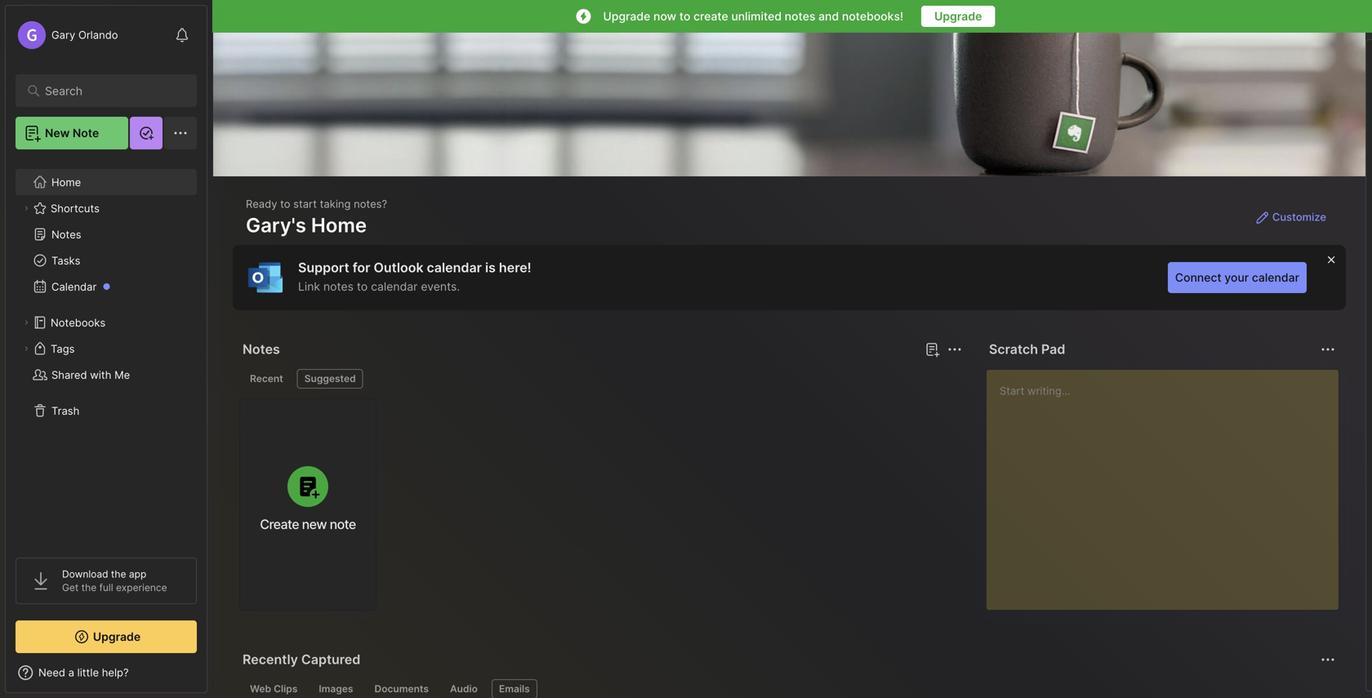 Task type: describe. For each thing, give the bounding box(es) containing it.
customize
[[1272, 211, 1327, 223]]

home inside main element
[[51, 176, 81, 188]]

upgrade inside popup button
[[93, 630, 141, 644]]

upgrade for upgrade now to create unlimited notes and notebooks!
[[603, 9, 651, 23]]

shared with me
[[51, 369, 130, 381]]

scratch pad
[[989, 341, 1066, 357]]

create new note button
[[239, 399, 377, 611]]

create
[[694, 9, 728, 23]]

Start writing… text field
[[1000, 370, 1338, 597]]

orlando
[[78, 29, 118, 41]]

0 horizontal spatial more actions image
[[945, 340, 965, 359]]

1 horizontal spatial calendar
[[427, 260, 482, 276]]

connect your calendar
[[1175, 271, 1300, 285]]

0 vertical spatial the
[[111, 569, 126, 580]]

scratch
[[989, 341, 1038, 357]]

emails tab
[[492, 680, 537, 698]]

none search field inside main element
[[45, 81, 175, 100]]

note
[[73, 126, 99, 140]]

shortcuts button
[[16, 195, 196, 221]]

connect your calendar button
[[1168, 262, 1307, 293]]

expand tags image
[[21, 344, 31, 354]]

little
[[77, 667, 99, 679]]

get
[[62, 582, 79, 594]]

new note
[[45, 126, 99, 140]]

audio
[[450, 683, 478, 695]]

calendar button
[[16, 274, 196, 300]]

for
[[353, 260, 370, 276]]

WHAT'S NEW field
[[6, 660, 207, 686]]

gary orlando
[[51, 29, 118, 41]]

notebooks link
[[16, 310, 196, 336]]

documents
[[375, 683, 429, 695]]

tab list containing recent
[[243, 369, 960, 389]]

upgrade button
[[921, 6, 995, 27]]

experience
[[116, 582, 167, 594]]

and
[[819, 9, 839, 23]]

connect
[[1175, 271, 1222, 285]]

more actions field for scratch pad
[[1317, 338, 1340, 361]]

support for outlook calendar is here! link notes to calendar events.
[[298, 260, 531, 294]]

suggested
[[304, 373, 356, 385]]

shortcuts
[[51, 202, 100, 215]]

pad
[[1041, 341, 1066, 357]]

notes inside support for outlook calendar is here! link notes to calendar events.
[[323, 280, 354, 294]]

Account field
[[16, 19, 118, 51]]

start
[[293, 198, 317, 210]]

emails
[[499, 683, 530, 695]]

tags
[[51, 342, 75, 355]]

customize button
[[1248, 204, 1333, 230]]

to inside ready to start taking notes? gary's home
[[280, 198, 290, 210]]

events.
[[421, 280, 460, 294]]

upgrade for upgrade button
[[935, 9, 982, 23]]

recently
[[243, 652, 298, 668]]

click to collapse image
[[206, 668, 219, 688]]

1 horizontal spatial more actions image
[[1318, 650, 1338, 670]]

gary's
[[246, 213, 306, 237]]

need a little help?
[[38, 667, 129, 679]]

trash
[[51, 405, 79, 417]]

notebooks
[[51, 316, 106, 329]]

web clips tab
[[243, 680, 305, 698]]

recently captured
[[243, 652, 360, 668]]

captured
[[301, 652, 360, 668]]

taking
[[320, 198, 351, 210]]

notes link
[[16, 221, 196, 247]]

new
[[302, 517, 327, 533]]



Task type: vqa. For each thing, say whether or not it's contained in the screenshot.
Tags Button
yes



Task type: locate. For each thing, give the bounding box(es) containing it.
2 horizontal spatial calendar
[[1252, 271, 1300, 285]]

0 horizontal spatial to
[[280, 198, 290, 210]]

the up full in the bottom of the page
[[111, 569, 126, 580]]

notes down support in the top of the page
[[323, 280, 354, 294]]

1 vertical spatial home
[[311, 213, 367, 237]]

to inside support for outlook calendar is here! link notes to calendar events.
[[357, 280, 368, 294]]

tab list
[[243, 369, 960, 389], [243, 680, 1333, 698]]

1 vertical spatial notes
[[323, 280, 354, 294]]

notes inside notes button
[[243, 341, 280, 357]]

tags button
[[16, 336, 196, 362]]

tree inside main element
[[6, 159, 207, 543]]

tree containing home
[[6, 159, 207, 543]]

2 tab list from the top
[[243, 680, 1333, 698]]

0 horizontal spatial notes
[[51, 228, 81, 241]]

calendar inside button
[[1252, 271, 1300, 285]]

home
[[51, 176, 81, 188], [311, 213, 367, 237]]

ready
[[246, 198, 277, 210]]

calendar up events.
[[427, 260, 482, 276]]

1 vertical spatial the
[[81, 582, 97, 594]]

1 vertical spatial more actions image
[[1318, 650, 1338, 670]]

here!
[[499, 260, 531, 276]]

your
[[1225, 271, 1249, 285]]

tasks
[[51, 254, 80, 267]]

upgrade
[[603, 9, 651, 23], [935, 9, 982, 23], [93, 630, 141, 644]]

1 vertical spatial notes
[[243, 341, 280, 357]]

2 horizontal spatial upgrade
[[935, 9, 982, 23]]

full
[[99, 582, 113, 594]]

1 horizontal spatial the
[[111, 569, 126, 580]]

more actions image
[[1318, 340, 1338, 359]]

calendar
[[51, 280, 97, 293]]

notes?
[[354, 198, 387, 210]]

notes
[[785, 9, 816, 23], [323, 280, 354, 294]]

now
[[654, 9, 677, 23]]

notes up tasks
[[51, 228, 81, 241]]

notes up recent
[[243, 341, 280, 357]]

0 vertical spatial notes
[[51, 228, 81, 241]]

documents tab
[[367, 680, 436, 698]]

notes left and
[[785, 9, 816, 23]]

home inside ready to start taking notes? gary's home
[[311, 213, 367, 237]]

tree
[[6, 159, 207, 543]]

1 tab list from the top
[[243, 369, 960, 389]]

upgrade button
[[16, 621, 197, 653]]

1 vertical spatial to
[[280, 198, 290, 210]]

recently captured button
[[239, 647, 364, 673]]

download the app get the full experience
[[62, 569, 167, 594]]

0 vertical spatial home
[[51, 176, 81, 188]]

calendar
[[427, 260, 482, 276], [1252, 271, 1300, 285], [371, 280, 418, 294]]

support
[[298, 260, 349, 276]]

suggested tab
[[297, 369, 363, 389]]

2 horizontal spatial to
[[680, 9, 691, 23]]

Search text field
[[45, 83, 175, 99]]

download
[[62, 569, 108, 580]]

0 horizontal spatial calendar
[[371, 280, 418, 294]]

0 horizontal spatial notes
[[323, 280, 354, 294]]

home down taking
[[311, 213, 367, 237]]

upgrade inside button
[[935, 9, 982, 23]]

tab list containing web clips
[[243, 680, 1333, 698]]

recent
[[250, 373, 283, 385]]

to left start
[[280, 198, 290, 210]]

to right now
[[680, 9, 691, 23]]

trash link
[[16, 398, 196, 424]]

0 vertical spatial more actions image
[[945, 340, 965, 359]]

more actions field for recently captured
[[1317, 649, 1340, 671]]

1 horizontal spatial home
[[311, 213, 367, 237]]

notes inside main element
[[51, 228, 81, 241]]

recent tab
[[243, 369, 291, 389]]

1 horizontal spatial to
[[357, 280, 368, 294]]

audio tab
[[443, 680, 485, 698]]

More actions field
[[943, 338, 966, 361], [1317, 338, 1340, 361], [1317, 649, 1340, 671]]

web clips
[[250, 683, 298, 695]]

home up shortcuts
[[51, 176, 81, 188]]

1 vertical spatial tab list
[[243, 680, 1333, 698]]

ready to start taking notes? gary's home
[[246, 198, 387, 237]]

0 horizontal spatial upgrade
[[93, 630, 141, 644]]

0 vertical spatial notes
[[785, 9, 816, 23]]

images
[[319, 683, 353, 695]]

new
[[45, 126, 70, 140]]

0 horizontal spatial home
[[51, 176, 81, 188]]

calendar right your
[[1252, 271, 1300, 285]]

help?
[[102, 667, 129, 679]]

app
[[129, 569, 146, 580]]

web
[[250, 683, 271, 695]]

notebooks!
[[842, 9, 904, 23]]

me
[[114, 369, 130, 381]]

more actions image
[[945, 340, 965, 359], [1318, 650, 1338, 670]]

notes button
[[239, 337, 283, 363]]

0 vertical spatial tab list
[[243, 369, 960, 389]]

create
[[260, 517, 299, 533]]

shared with me link
[[16, 362, 196, 388]]

scratch pad button
[[986, 337, 1069, 363]]

is
[[485, 260, 496, 276]]

1 horizontal spatial notes
[[785, 9, 816, 23]]

1 horizontal spatial notes
[[243, 341, 280, 357]]

to down for
[[357, 280, 368, 294]]

upgrade now to create unlimited notes and notebooks!
[[603, 9, 904, 23]]

tasks button
[[16, 247, 196, 274]]

need
[[38, 667, 65, 679]]

shared
[[51, 369, 87, 381]]

2 vertical spatial to
[[357, 280, 368, 294]]

expand notebooks image
[[21, 318, 31, 328]]

clips
[[274, 683, 298, 695]]

images tab
[[311, 680, 361, 698]]

the
[[111, 569, 126, 580], [81, 582, 97, 594]]

None search field
[[45, 81, 175, 100]]

link
[[298, 280, 320, 294]]

with
[[90, 369, 111, 381]]

outlook
[[374, 260, 424, 276]]

calendar down outlook at left
[[371, 280, 418, 294]]

gary
[[51, 29, 75, 41]]

1 horizontal spatial upgrade
[[603, 9, 651, 23]]

main element
[[0, 0, 212, 698]]

to
[[680, 9, 691, 23], [280, 198, 290, 210], [357, 280, 368, 294]]

note
[[330, 517, 356, 533]]

a
[[68, 667, 74, 679]]

home link
[[16, 169, 197, 195]]

0 horizontal spatial the
[[81, 582, 97, 594]]

the down "download"
[[81, 582, 97, 594]]

notes
[[51, 228, 81, 241], [243, 341, 280, 357]]

create new note
[[260, 517, 356, 533]]

unlimited
[[731, 9, 782, 23]]

0 vertical spatial to
[[680, 9, 691, 23]]



